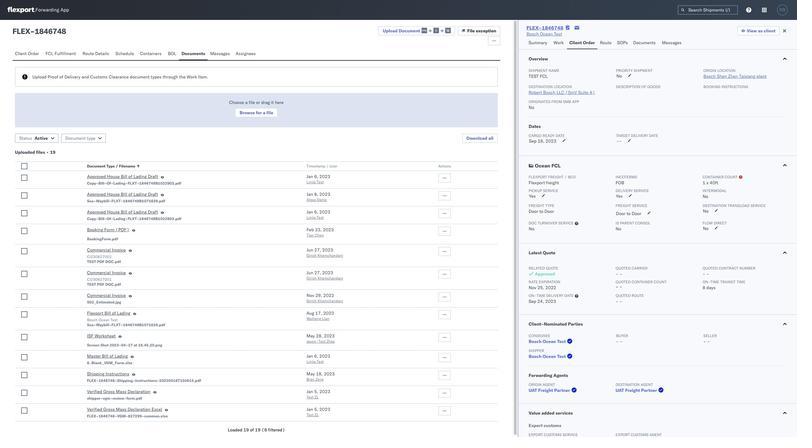 Task type: vqa. For each thing, say whether or not it's contained in the screenshot.


Task type: describe. For each thing, give the bounding box(es) containing it.
excel
[[152, 407, 162, 413]]

bosch ocean test down flex-1846748
[[527, 31, 563, 37]]

container
[[632, 280, 653, 285]]

2 approved house bill of lading draft link from the top
[[87, 191, 158, 199]]

approved for second approved house bill of lading draft link from the top of the page
[[87, 192, 106, 197]]

2023 inside the feb 23, 2023 tian chen
[[323, 227, 334, 233]]

route details
[[83, 51, 109, 56]]

khemchandani inside nov 29, 2022 girish khemchandani
[[318, 299, 343, 304]]

assignees button
[[233, 48, 260, 60]]

originates
[[529, 99, 551, 104]]

sep for sep 16, 2023
[[530, 138, 537, 144]]

1 vertical spatial freight
[[547, 180, 560, 186]]

6.
[[87, 361, 91, 366]]

bosch ocean test down flexport bill of lading
[[87, 318, 118, 323]]

commercial invoice for ci230627001
[[87, 270, 126, 276]]

browse
[[240, 110, 255, 116]]

jan 6, 2023 linjia test for 3rd approved house bill of lading draft link
[[307, 209, 331, 220]]

forwarding for forwarding app
[[36, 7, 59, 13]]

0 vertical spatial freight
[[549, 175, 564, 180]]

plant
[[757, 74, 767, 79]]

bran
[[307, 377, 315, 382]]

view as client button
[[738, 26, 780, 36]]

upload document button
[[379, 26, 456, 36]]

0 horizontal spatial messages button
[[208, 48, 233, 60]]

1 horizontal spatial to
[[627, 211, 631, 217]]

0 horizontal spatial 1846748
[[35, 26, 66, 36]]

no down priority
[[617, 73, 623, 79]]

work inside work button
[[554, 40, 564, 46]]

girish for ci230627002
[[307, 253, 317, 258]]

approved house bill of lading draft for first approved house bill of lading draft link from the top
[[87, 174, 158, 180]]

0 vertical spatial client
[[570, 40, 583, 46]]

ocean inside button
[[535, 163, 551, 169]]

common.xlsx
[[144, 414, 168, 419]]

19 for of
[[255, 428, 261, 433]]

here
[[275, 100, 284, 105]]

1 horizontal spatial client order
[[570, 40, 596, 46]]

destination location robert bosch llc (smv suite a)
[[529, 84, 596, 95]]

commercial invoice link for ci230627002
[[87, 247, 126, 255]]

0 vertical spatial a
[[246, 100, 248, 105]]

route button
[[598, 37, 615, 49]]

6, for first approved house bill of lading draft link from the top
[[315, 174, 319, 180]]

house for 3rd approved house bill of lading draft link
[[107, 209, 120, 215]]

master
[[87, 354, 101, 359]]

service right transload
[[751, 204, 767, 208]]

form
[[104, 227, 114, 233]]

linjia for 3rd approved house bill of lading draft link
[[307, 215, 316, 220]]

copy- for first approved house bill of lading draft link from the top
[[87, 181, 99, 186]]

type
[[106, 164, 115, 169]]

quoted for quoted container count - -
[[616, 280, 631, 285]]

item.
[[198, 74, 208, 80]]

robert
[[529, 90, 543, 95]]

pdf for ci230627002
[[97, 260, 105, 264]]

bosch ocean test link for consignee
[[529, 339, 574, 345]]

description of goods
[[617, 84, 661, 89]]

uat freight partner for origin
[[529, 388, 571, 394]]

29,
[[316, 293, 322, 299]]

ci230627002
[[87, 255, 112, 259]]

bill for 3rd approved house bill of lading draft link
[[121, 209, 127, 215]]

jan 5, 2023 test zl for verified gross mass declaration
[[307, 389, 331, 400]]

27, for ci230627001
[[315, 270, 321, 276]]

master bill of lading
[[87, 354, 128, 359]]

test pdf doc.pdf for ci230627001
[[87, 282, 121, 287]]

doc.pdf for ci230627001
[[105, 282, 121, 287]]

os button
[[776, 3, 790, 17]]

invoice for s02_estimated.jpg
[[112, 293, 126, 299]]

may for may 18, 2023
[[307, 372, 315, 377]]

buyer - -
[[617, 334, 629, 345]]

2 horizontal spatial time
[[737, 280, 746, 285]]

bill inside master bill of lading link
[[102, 354, 108, 359]]

jan for second approved house bill of lading draft link from the top of the page
[[307, 192, 313, 197]]

latest
[[529, 250, 542, 256]]

seller - -
[[704, 334, 718, 345]]

quoted contract number - - rate expiration nov 25, 2022
[[529, 266, 756, 291]]

declaration for verified gross mass declaration
[[128, 389, 151, 395]]

partner for destination agent
[[642, 388, 658, 394]]

girish for ci230627001
[[307, 276, 317, 281]]

upload for upload proof of delivery and customs clearance document types through the work item.
[[32, 74, 47, 80]]

no down 'doc'
[[529, 226, 535, 232]]

of inside "flexport bill of lading" "link"
[[112, 311, 116, 316]]

2023 inside aug 17, 2023 weiheng lian
[[324, 311, 334, 316]]

declaration for verified gross mass declaration excel
[[128, 407, 151, 413]]

0 horizontal spatial documents button
[[179, 48, 208, 60]]

no down flow
[[704, 226, 709, 232]]

document type / filename button
[[86, 163, 294, 169]]

door up turnover
[[545, 209, 555, 214]]

1846748- for instructions
[[99, 379, 117, 383]]

1 horizontal spatial delivery
[[616, 189, 633, 193]]

1 vertical spatial client order
[[15, 51, 39, 56]]

description
[[617, 84, 641, 89]]

girish inside nov 29, 2022 girish khemchandani
[[307, 299, 317, 304]]

jun 27, 2023 girish khemchandani for ci230627001
[[307, 270, 343, 281]]

exception
[[476, 28, 497, 34]]

bill inside "flexport bill of lading" "link"
[[105, 311, 111, 316]]

6, for 3rd approved house bill of lading draft link
[[315, 209, 319, 215]]

app inside originates from smb app no
[[573, 99, 580, 104]]

choose a file or drag it here
[[229, 100, 284, 105]]

from
[[552, 99, 563, 104]]

draft for first approved house bill of lading draft link from the top
[[148, 174, 158, 180]]

status active
[[19, 136, 48, 141]]

khemchandani for ci230627002
[[318, 253, 343, 258]]

1 vertical spatial client
[[15, 51, 27, 56]]

waybill- for aug
[[96, 323, 112, 328]]

verified for verified gross mass declaration
[[87, 389, 102, 395]]

test pdf doc.pdf for ci230627002
[[87, 260, 121, 264]]

0 horizontal spatial client order button
[[12, 48, 43, 60]]

containers button
[[138, 48, 166, 60]]

1 horizontal spatial documents button
[[631, 37, 660, 49]]

uat for origin
[[529, 388, 538, 394]]

quoted for quoted route - -
[[616, 294, 631, 298]]

1 horizontal spatial 19
[[244, 428, 249, 433]]

1 horizontal spatial messages button
[[660, 37, 686, 49]]

os
[[780, 7, 786, 12]]

2022 inside quoted contract number - - rate expiration nov 25, 2022
[[546, 285, 557, 291]]

commercial for ci230627002
[[87, 247, 111, 253]]

alexa
[[307, 198, 316, 202]]

approved house bill of lading draft for second approved house bill of lading draft link from the top of the page
[[87, 192, 158, 197]]

/ for document type / filename
[[116, 164, 118, 169]]

buyer
[[617, 334, 629, 338]]

client-nominated parties button
[[519, 315, 798, 334]]

actions
[[439, 164, 452, 169]]

screen
[[87, 343, 100, 348]]

agent for origin agent
[[543, 383, 555, 387]]

freight service
[[616, 204, 648, 208]]

shipping
[[87, 372, 105, 377]]

1 horizontal spatial delivery
[[632, 133, 649, 138]]

0 horizontal spatial file
[[249, 100, 255, 105]]

40ft
[[710, 180, 719, 186]]

a inside button
[[263, 110, 266, 116]]

expiration
[[539, 280, 561, 285]]

vgm-
[[103, 396, 113, 401]]

gross for verified gross mass declaration excel
[[103, 407, 115, 413]]

no up flow
[[704, 209, 709, 214]]

jason-
[[307, 339, 319, 344]]

browse for a file
[[240, 110, 274, 116]]

schedule button
[[113, 48, 138, 60]]

bosch up summary
[[527, 31, 539, 37]]

document
[[130, 74, 150, 80]]

aug
[[307, 311, 315, 316]]

approved house bill of lading draft for 3rd approved house bill of lading draft link
[[87, 209, 158, 215]]

commercial invoice for ci230627002
[[87, 247, 126, 253]]

bill- for first approved house bill of lading draft link from the top
[[99, 181, 107, 186]]

uat freight partner link for origin
[[529, 388, 579, 394]]

shipment name test fcl
[[529, 68, 560, 79]]

lading- for 3rd approved house bill of lading draft link
[[113, 217, 128, 221]]

19 for ∙
[[50, 150, 56, 155]]

doc
[[529, 221, 537, 226]]

invoice for ci230627002
[[112, 247, 126, 253]]

1 horizontal spatial destination
[[616, 383, 640, 387]]

destination for robert
[[529, 84, 553, 89]]

count inside quoted container count - -
[[654, 280, 667, 285]]

door to door
[[617, 211, 642, 217]]

x
[[707, 180, 709, 186]]

1846748b1022902.pdf for first approved house bill of lading draft link from the top
[[139, 181, 182, 186]]

flexport bill of lading link
[[87, 310, 131, 318]]

target delivery date
[[617, 133, 659, 138]]

messages for the right messages button
[[663, 40, 682, 46]]

clearance
[[109, 74, 129, 80]]

lading- for first approved house bill of lading draft link from the top
[[113, 181, 128, 186]]

time for on-time delivery date
[[537, 294, 546, 298]]

0 vertical spatial documents
[[634, 40, 656, 46]]

lading for second approved house bill of lading draft link from the top of the page
[[134, 192, 147, 197]]

ready
[[543, 133, 555, 138]]

tian
[[307, 233, 314, 238]]

may for may 28, 2023
[[307, 333, 315, 339]]

doc.pdf for ci230627002
[[105, 260, 121, 264]]

1 vertical spatial documents
[[182, 51, 205, 56]]

jan for master bill of lading link
[[307, 354, 313, 359]]

waybill- for jan
[[96, 199, 112, 204]]

flex-1846748
[[527, 25, 564, 31]]

client-nominated parties
[[529, 322, 583, 327]]

overview
[[529, 56, 549, 62]]

jun for ci230627002
[[307, 247, 314, 253]]

taixiang
[[740, 74, 756, 79]]

time for on-time transit time 8 days
[[711, 280, 720, 285]]

on- for on-time transit time 8 days
[[703, 280, 711, 285]]

1 vertical spatial delivery
[[547, 294, 564, 298]]

bosch inside destination location robert bosch llc (smv suite a)
[[544, 90, 556, 95]]

location for llc
[[554, 84, 572, 89]]

forwarding agents
[[529, 373, 569, 379]]

booking
[[704, 84, 721, 89]]

nov 29, 2022 girish khemchandani
[[307, 293, 343, 304]]

nov inside nov 29, 2022 girish khemchandani
[[307, 293, 315, 299]]

pdf for ci230627001
[[97, 282, 105, 287]]

1 x 40ft
[[703, 180, 719, 186]]

18,
[[316, 372, 323, 377]]

of inside master bill of lading link
[[110, 354, 114, 359]]

bosch up isf
[[87, 318, 98, 323]]

overview button
[[519, 50, 798, 68]]

bco
[[569, 175, 576, 180]]

order for left client order button
[[28, 51, 39, 56]]

value
[[529, 411, 541, 416]]

flex- for flex-1846748-shipping-instructions-20230518t150615.pdf
[[87, 379, 99, 383]]

quote
[[543, 250, 556, 256]]

door up 'doc'
[[529, 209, 539, 214]]

quoted container count - -
[[616, 280, 667, 290]]

freight down destination agent
[[626, 388, 641, 394]]

ocean fcl
[[535, 163, 561, 169]]

flexport for flexport bill of lading
[[87, 311, 103, 316]]

loaded 19 of 19 (6 filtered)
[[228, 428, 285, 433]]

0 horizontal spatial app
[[61, 7, 69, 13]]

document for document type / filename
[[87, 164, 106, 169]]

approved for first approved house bill of lading draft link from the top
[[87, 174, 106, 180]]

(smv
[[566, 90, 578, 95]]

date up parties
[[565, 294, 574, 298]]

flex-1846748 link
[[527, 25, 564, 31]]

1 vertical spatial flexport
[[529, 180, 546, 186]]

proof
[[48, 74, 58, 80]]

jun 27, 2023 girish khemchandani for ci230627002
[[307, 247, 343, 258]]

of- for first approved house bill of lading draft link from the top
[[107, 181, 113, 186]]

fcl fulfillment
[[46, 51, 76, 56]]

on- for on-time delivery date
[[529, 294, 537, 298]]

shipper
[[529, 349, 545, 353]]

2023 inside the may 18, 2023 bran zeng
[[324, 372, 335, 377]]

flexport. image
[[7, 7, 36, 13]]

latest quote button
[[519, 244, 798, 262]]

bosch ocean test down shipper
[[529, 354, 566, 360]]

0 vertical spatial count
[[725, 175, 738, 180]]

sea- for aug
[[87, 323, 96, 328]]

document for document type
[[65, 136, 86, 141]]

28,
[[316, 333, 323, 339]]

sep for sep 24, 2023
[[529, 299, 537, 304]]

isf worksheet
[[87, 333, 116, 339]]

ocean down consignee
[[543, 339, 557, 345]]

sea- for jan
[[87, 199, 96, 204]]

zl for verified gross mass declaration
[[315, 395, 319, 400]]

incoterms
[[616, 175, 638, 180]]

location for zhen
[[718, 68, 736, 73]]

--
[[617, 138, 622, 144]]

direct
[[714, 221, 728, 226]]

summary
[[529, 40, 548, 46]]

origin agent
[[529, 383, 555, 387]]

lading inside "link"
[[117, 311, 131, 316]]



Task type: locate. For each thing, give the bounding box(es) containing it.
verified
[[87, 389, 102, 395], [87, 407, 102, 413]]

2 lading- from the top
[[113, 217, 128, 221]]

1 verified from the top
[[87, 389, 102, 395]]

2 jan 5, 2023 test zl from the top
[[307, 407, 331, 418]]

2 vertical spatial approved house bill of lading draft link
[[87, 209, 158, 217]]

invoice for ci230627001
[[112, 270, 126, 276]]

service up service in the right top of the page
[[634, 189, 650, 193]]

0 vertical spatial approved house bill of lading draft link
[[87, 174, 158, 181]]

zl for verified gross mass declaration excel
[[315, 413, 319, 418]]

delivery
[[65, 74, 81, 80], [616, 189, 633, 193]]

test pdf doc.pdf down "ci230627002"
[[87, 260, 121, 264]]

jan 5, 2023 test zl for verified gross mass declaration excel
[[307, 407, 331, 418]]

bill
[[121, 174, 127, 180], [121, 192, 127, 197], [121, 209, 127, 215], [105, 311, 111, 316], [102, 354, 108, 359]]

1 vertical spatial test
[[87, 260, 96, 264]]

1 commercial invoice link from the top
[[87, 247, 126, 255]]

parent
[[621, 221, 635, 226]]

1846748- down the vgm- on the left of the page
[[99, 414, 117, 419]]

latest quote
[[529, 250, 556, 256]]

27, down chen
[[315, 247, 321, 253]]

gross
[[103, 389, 115, 395], [103, 407, 115, 413]]

bill- for 3rd approved house bill of lading draft link
[[99, 217, 107, 221]]

sea- up booking
[[87, 199, 96, 204]]

uat freight partner down destination agent
[[616, 388, 658, 394]]

copy-bill-of-lading-flxt-1846748b1022902.pdf for 3rd approved house bill of lading draft link
[[87, 217, 182, 221]]

0 vertical spatial 5,
[[315, 389, 319, 395]]

3 invoice from the top
[[112, 293, 126, 299]]

1 vertical spatial zl
[[315, 413, 319, 418]]

3 6, from the top
[[315, 354, 319, 359]]

on- up sep 24, 2023
[[529, 294, 537, 298]]

1 27, from the top
[[315, 247, 321, 253]]

1 approved house bill of lading draft from the top
[[87, 174, 158, 180]]

origin inside origin location bosch shen zhen taixiang plant
[[704, 68, 717, 73]]

approved for 3rd approved house bill of lading draft link
[[87, 209, 106, 215]]

2 khemchandani from the top
[[318, 276, 343, 281]]

no down the is
[[616, 226, 622, 232]]

as
[[759, 28, 763, 34]]

1 agent from the left
[[543, 383, 555, 387]]

19 left (6
[[255, 428, 261, 433]]

1 horizontal spatial yes
[[617, 194, 623, 199]]

draft for second approved house bill of lading draft link from the top of the page
[[148, 192, 158, 197]]

0 horizontal spatial uat
[[529, 388, 538, 394]]

type inside the freight type door to door
[[546, 204, 555, 208]]

0 vertical spatial delivery
[[65, 74, 81, 80]]

2 vertical spatial fcl
[[552, 163, 561, 169]]

1 of- from the top
[[107, 181, 113, 186]]

/ inside button
[[116, 164, 118, 169]]

1 horizontal spatial client order button
[[567, 37, 598, 49]]

1 uat from the left
[[529, 388, 538, 394]]

quoted inside quoted contract number - - rate expiration nov 25, 2022
[[703, 266, 718, 271]]

incoterms fob
[[616, 175, 638, 186]]

to inside the freight type door to door
[[540, 209, 544, 214]]

verified gross mass declaration
[[87, 389, 151, 395]]

consignee
[[529, 334, 551, 338]]

value added services button
[[519, 404, 798, 423]]

0 vertical spatial file
[[249, 100, 255, 105]]

1 sea- from the top
[[87, 199, 96, 204]]

messages up overview button
[[663, 40, 682, 46]]

origin
[[704, 68, 717, 73], [529, 383, 542, 387]]

location inside origin location bosch shen zhen taixiang plant
[[718, 68, 736, 73]]

origin for origin agent
[[529, 383, 542, 387]]

2 jan from the top
[[307, 192, 313, 197]]

yes for pickup
[[530, 194, 536, 199]]

1 1846748b1071626.pdf from the top
[[123, 199, 165, 204]]

customs
[[90, 74, 108, 80]]

2 invoice from the top
[[112, 270, 126, 276]]

2 agent from the left
[[641, 383, 654, 387]]

location
[[718, 68, 736, 73], [554, 84, 572, 89]]

1 lading- from the top
[[113, 181, 128, 186]]

/ inside the "flexport freight / bco flexport freight"
[[565, 175, 568, 180]]

2 partner from the left
[[642, 388, 658, 394]]

0 horizontal spatial documents
[[182, 51, 205, 56]]

1 sea-waybill-flxt-1846748b1071626.pdf from the top
[[87, 199, 165, 204]]

0 vertical spatial order
[[584, 40, 596, 46]]

may up jason-
[[307, 333, 315, 339]]

time up days in the bottom right of the page
[[711, 280, 720, 285]]

2 doc.pdf from the top
[[105, 282, 121, 287]]

2 vertical spatial linjia
[[307, 360, 316, 364]]

2 draft from the top
[[148, 192, 158, 197]]

6, down alexa
[[315, 209, 319, 215]]

jan 6, 2023 linjia test up 18,
[[307, 354, 331, 364]]

1 waybill- from the top
[[96, 199, 112, 204]]

lading for 3rd approved house bill of lading draft link
[[134, 209, 147, 215]]

1 vertical spatial flex-
[[87, 379, 99, 383]]

uploaded files ∙ 19
[[15, 150, 56, 155]]

bosch inside origin location bosch shen zhen taixiang plant
[[704, 74, 716, 79]]

1 copy-bill-of-lading-flxt-1846748b1022902.pdf from the top
[[87, 181, 182, 186]]

girish down tian
[[307, 253, 317, 258]]

0 vertical spatial 1846748b1071626.pdf
[[123, 199, 165, 204]]

jan inside jan 8, 2023 alexa demo
[[307, 192, 313, 197]]

1 horizontal spatial /
[[327, 164, 329, 169]]

quoted inside quoted route - -
[[616, 294, 631, 298]]

1 copy- from the top
[[87, 181, 99, 186]]

sops
[[618, 40, 629, 46]]

documents button right bol
[[179, 48, 208, 60]]

27, up 29,
[[315, 270, 321, 276]]

1 invoice from the top
[[112, 247, 126, 253]]

6,
[[315, 174, 319, 180], [315, 209, 319, 215], [315, 354, 319, 359]]

0 vertical spatial house
[[107, 174, 120, 180]]

destination for service
[[703, 204, 727, 208]]

1 vertical spatial jan 6, 2023 linjia test
[[307, 209, 331, 220]]

2 may from the top
[[307, 372, 315, 377]]

copy- for 3rd approved house bill of lading draft link
[[87, 217, 99, 221]]

0 vertical spatial draft
[[148, 174, 158, 180]]

Search Shipments (/) text field
[[678, 5, 739, 15]]

types
[[151, 74, 162, 80]]

0 horizontal spatial work
[[187, 74, 197, 80]]

freight up door to door
[[616, 204, 632, 208]]

/ right "type" in the left top of the page
[[116, 164, 118, 169]]

1 jan 6, 2023 linjia test from the top
[[307, 174, 331, 185]]

origin for origin location bosch shen zhen taixiang plant
[[704, 68, 717, 73]]

2 copy-bill-of-lading-flxt-1846748b1022902.pdf from the top
[[87, 217, 182, 221]]

forwarding up flex - 1846748 on the left of page
[[36, 7, 59, 13]]

declaration up 827299-
[[128, 407, 151, 413]]

2 gross from the top
[[103, 407, 115, 413]]

copy-bill-of-lading-flxt-1846748b1022902.pdf up (pdf)
[[87, 217, 182, 221]]

3 jan from the top
[[307, 209, 313, 215]]

to down the freight service
[[627, 211, 631, 217]]

freight down the origin agent
[[539, 388, 554, 394]]

date for sep 16, 2023
[[556, 133, 565, 138]]

1846748- for gross
[[99, 414, 117, 419]]

0 vertical spatial app
[[61, 7, 69, 13]]

ocean down shipper
[[543, 354, 557, 360]]

on- inside on-time transit time 8 days
[[703, 280, 711, 285]]

documents
[[634, 40, 656, 46], [182, 51, 205, 56]]

1 vertical spatial draft
[[148, 192, 158, 197]]

3 girish from the top
[[307, 299, 317, 304]]

0 horizontal spatial upload
[[32, 74, 47, 80]]

count right the 'container'
[[654, 280, 667, 285]]

2023 inside jan 8, 2023 alexa demo
[[320, 192, 331, 197]]

type for freight type door to door
[[546, 204, 555, 208]]

1 draft from the top
[[148, 174, 158, 180]]

2 test pdf doc.pdf from the top
[[87, 282, 121, 287]]

fcl down shipment
[[540, 74, 548, 79]]

documents button up overview button
[[631, 37, 660, 49]]

1 declaration from the top
[[128, 389, 151, 395]]

linjia for master bill of lading link
[[307, 360, 316, 364]]

1 approved house bill of lading draft link from the top
[[87, 174, 158, 181]]

copy-bill-of-lading-flxt-1846748b1022902.pdf
[[87, 181, 182, 186], [87, 217, 182, 221]]

verified up shipper-
[[87, 389, 102, 395]]

1846748 up work button
[[542, 25, 564, 31]]

2 commercial from the top
[[87, 270, 111, 276]]

vgm-
[[117, 414, 128, 419]]

1 6, from the top
[[315, 174, 319, 180]]

0 horizontal spatial a
[[246, 100, 248, 105]]

2 mass from the top
[[116, 407, 127, 413]]

house for first approved house bill of lading draft link from the top
[[107, 174, 120, 180]]

2 approved house bill of lading draft from the top
[[87, 192, 158, 197]]

3 khemchandani from the top
[[318, 299, 343, 304]]

service right turnover
[[559, 221, 574, 226]]

jan 6, 2023 linjia test down timestamp
[[307, 174, 331, 185]]

shipping instructions link
[[87, 371, 129, 379]]

1 test pdf doc.pdf from the top
[[87, 260, 121, 264]]

1 jan from the top
[[307, 174, 313, 180]]

khemchandani for ci230627001
[[318, 276, 343, 281]]

commercial for s02_estimated.jpg
[[87, 293, 111, 299]]

1 horizontal spatial app
[[573, 99, 580, 104]]

jun down tian
[[307, 247, 314, 253]]

type for document type
[[87, 136, 95, 141]]

doc.pdf down ci230627001
[[105, 282, 121, 287]]

time up 24,
[[537, 294, 546, 298]]

upload for upload document
[[383, 28, 398, 34]]

to up turnover
[[540, 209, 544, 214]]

mass for verified gross mass declaration
[[116, 389, 127, 395]]

commercial invoice link down the bookingform.pdf at bottom left
[[87, 247, 126, 255]]

1 horizontal spatial location
[[718, 68, 736, 73]]

may inside the may 18, 2023 bran zeng
[[307, 372, 315, 377]]

bosch ocean test link up summary
[[527, 31, 563, 37]]

gross up the vgm- on the left of the page
[[103, 389, 115, 395]]

quoted inside quoted container count - -
[[616, 280, 631, 285]]

6, down timestamp
[[315, 174, 319, 180]]

work right summary button
[[554, 40, 564, 46]]

1 uat freight partner link from the left
[[529, 388, 579, 394]]

test for ci230627002
[[87, 260, 96, 264]]

0 vertical spatial route
[[601, 40, 612, 46]]

commercial invoice for s02_estimated.jpg
[[87, 293, 126, 299]]

2 bill- from the top
[[99, 217, 107, 221]]

jan for verified gross mass declaration link
[[307, 389, 313, 395]]

a right for
[[263, 110, 266, 116]]

file left the or
[[249, 100, 255, 105]]

bill for first approved house bill of lading draft link from the top
[[121, 174, 127, 180]]

0 vertical spatial girish
[[307, 253, 317, 258]]

flex-
[[527, 25, 542, 31], [87, 379, 99, 383], [87, 414, 99, 419]]

1 horizontal spatial type
[[546, 204, 555, 208]]

transload
[[728, 204, 750, 208]]

0 vertical spatial waybill-
[[96, 199, 112, 204]]

2 yes from the left
[[617, 194, 623, 199]]

1 horizontal spatial count
[[725, 175, 738, 180]]

date for --
[[650, 133, 659, 138]]

/ left "bco"
[[565, 175, 568, 180]]

quoted for quoted contract number - - rate expiration nov 25, 2022
[[703, 266, 718, 271]]

1 vertical spatial khemchandani
[[318, 276, 343, 281]]

16.45.20.png
[[138, 343, 162, 348]]

value added services
[[529, 411, 573, 416]]

documents right bol button
[[182, 51, 205, 56]]

2 horizontal spatial 19
[[255, 428, 261, 433]]

1 vertical spatial count
[[654, 280, 667, 285]]

waybill- up booking form (pdf)
[[96, 199, 112, 204]]

service down the "flexport freight / bco flexport freight"
[[544, 189, 559, 193]]

work button
[[552, 37, 567, 49]]

fcl up the "flexport freight / bco flexport freight"
[[552, 163, 561, 169]]

quoted for quoted carrier - -
[[616, 266, 631, 271]]

1 vertical spatial of-
[[107, 217, 113, 221]]

1 yes from the left
[[530, 194, 536, 199]]

seller
[[704, 334, 718, 338]]

time right transit
[[737, 280, 746, 285]]

destination inside destination location robert bosch llc (smv suite a)
[[529, 84, 553, 89]]

jan 6, 2023 linjia test down demo at left top
[[307, 209, 331, 220]]

jan 6, 2023 linjia test for first approved house bill of lading draft link from the top
[[307, 174, 331, 185]]

of- for 3rd approved house bill of lading draft link
[[107, 217, 113, 221]]

2 vertical spatial test
[[87, 282, 96, 287]]

1 vertical spatial file
[[267, 110, 274, 116]]

doc.pdf
[[105, 260, 121, 264], [105, 282, 121, 287]]

1 vertical spatial copy-bill-of-lading-flxt-1846748b1022902.pdf
[[87, 217, 182, 221]]

2 girish from the top
[[307, 276, 317, 281]]

delivery down fob
[[616, 189, 633, 193]]

destination agent
[[616, 383, 654, 387]]

0 horizontal spatial location
[[554, 84, 572, 89]]

1 vertical spatial bosch ocean test link
[[529, 339, 574, 345]]

0 horizontal spatial uat freight partner
[[529, 388, 571, 394]]

2 jan 6, 2023 linjia test from the top
[[307, 209, 331, 220]]

linjia up the feb
[[307, 215, 316, 220]]

1 pdf from the top
[[97, 260, 105, 264]]

waybill- up 'worksheet'
[[96, 323, 112, 328]]

file inside browse for a file button
[[267, 110, 274, 116]]

1 mass from the top
[[116, 389, 127, 395]]

5,
[[315, 389, 319, 395], [315, 407, 319, 413]]

3 commercial from the top
[[87, 293, 111, 299]]

gross for verified gross mass declaration
[[103, 389, 115, 395]]

no inside originates from smb app no
[[529, 105, 535, 110]]

None checkbox
[[21, 163, 27, 170], [21, 210, 27, 217], [21, 248, 27, 255], [21, 294, 27, 300], [21, 312, 27, 318], [21, 334, 27, 341], [21, 355, 27, 361], [21, 408, 27, 414], [21, 163, 27, 170], [21, 210, 27, 217], [21, 248, 27, 255], [21, 294, 27, 300], [21, 312, 27, 318], [21, 334, 27, 341], [21, 355, 27, 361], [21, 408, 27, 414]]

1 horizontal spatial 2022
[[546, 285, 557, 291]]

2 uat from the left
[[616, 388, 625, 394]]

2 of- from the top
[[107, 217, 113, 221]]

0 vertical spatial approved house bill of lading draft
[[87, 174, 158, 180]]

freight inside the freight type door to door
[[529, 204, 545, 208]]

at
[[134, 343, 137, 348]]

location up shen at the right top of page
[[718, 68, 736, 73]]

1 vertical spatial route
[[83, 51, 94, 56]]

1 vertical spatial verified
[[87, 407, 102, 413]]

freight
[[529, 204, 545, 208], [616, 204, 632, 208], [539, 388, 554, 394], [626, 388, 641, 394]]

view
[[748, 28, 758, 34]]

bosch ocean test link down consignee
[[529, 339, 574, 345]]

2 6, from the top
[[315, 209, 319, 215]]

forwarding up the origin agent
[[529, 373, 553, 379]]

bill for second approved house bill of lading draft link from the top of the page
[[121, 192, 127, 197]]

originates from smb app no
[[529, 99, 580, 110]]

6, for master bill of lading link
[[315, 354, 319, 359]]

shot
[[101, 343, 109, 348]]

1846748b1022902.pdf for 3rd approved house bill of lading draft link
[[139, 217, 182, 221]]

of
[[59, 74, 63, 80], [642, 84, 647, 89], [129, 174, 132, 180], [129, 192, 132, 197], [129, 209, 132, 215], [112, 311, 116, 316], [110, 354, 114, 359], [250, 428, 254, 433]]

download all button
[[463, 134, 498, 143]]

0 vertical spatial 27,
[[315, 247, 321, 253]]

jan
[[307, 174, 313, 180], [307, 192, 313, 197], [307, 209, 313, 215], [307, 354, 313, 359], [307, 389, 313, 395], [307, 407, 313, 413]]

1 linjia from the top
[[307, 180, 316, 185]]

ocean down "flex-1846748" link
[[541, 31, 553, 37]]

verified for verified gross mass declaration excel
[[87, 407, 102, 413]]

0 horizontal spatial agent
[[543, 383, 555, 387]]

1 may from the top
[[307, 333, 315, 339]]

0 vertical spatial sea-waybill-flxt-1846748b1071626.pdf
[[87, 199, 165, 204]]

1846748b1071626.pdf for jan 8, 2023
[[123, 199, 165, 204]]

3 house from the top
[[107, 209, 120, 215]]

0 horizontal spatial client order
[[15, 51, 39, 56]]

yes down pickup
[[530, 194, 536, 199]]

0 horizontal spatial client
[[15, 51, 27, 56]]

2 horizontal spatial fcl
[[552, 163, 561, 169]]

ocean down flexport bill of lading
[[99, 318, 110, 323]]

2 vertical spatial 6,
[[315, 354, 319, 359]]

house for second approved house bill of lading draft link from the top of the page
[[107, 192, 120, 197]]

2 vertical spatial approved house bill of lading draft
[[87, 209, 158, 215]]

related
[[529, 266, 545, 271]]

0 vertical spatial sea-
[[87, 199, 96, 204]]

2 house from the top
[[107, 192, 120, 197]]

container
[[703, 175, 724, 180]]

5, for verified gross mass declaration excel
[[315, 407, 319, 413]]

1 girish from the top
[[307, 253, 317, 258]]

file exception
[[468, 28, 497, 34]]

freight down pickup
[[529, 204, 545, 208]]

test inside shipment name test fcl
[[529, 74, 539, 79]]

service
[[633, 204, 648, 208]]

1 vertical spatial 1846748-
[[99, 414, 117, 419]]

2 vertical spatial draft
[[148, 209, 158, 215]]

blank_vgm_form.xlsx
[[92, 361, 133, 366]]

flex- up summary
[[527, 25, 542, 31]]

draft for 3rd approved house bill of lading draft link
[[148, 209, 158, 215]]

jun 27, 2023 girish khemchandani up 29,
[[307, 270, 343, 281]]

1 vertical spatial mass
[[116, 407, 127, 413]]

0 horizontal spatial messages
[[210, 51, 230, 56]]

2 jun from the top
[[307, 270, 314, 276]]

2023-
[[110, 343, 121, 348]]

0 vertical spatial nov
[[529, 285, 537, 291]]

1 horizontal spatial 1846748
[[542, 25, 564, 31]]

0 horizontal spatial count
[[654, 280, 667, 285]]

copy-
[[87, 181, 99, 186], [87, 217, 99, 221]]

5, for verified gross mass declaration
[[315, 389, 319, 395]]

0 vertical spatial mass
[[116, 389, 127, 395]]

1 doc.pdf from the top
[[105, 260, 121, 264]]

jan for 3rd approved house bill of lading draft link
[[307, 209, 313, 215]]

3 approved house bill of lading draft from the top
[[87, 209, 158, 215]]

linjia up 8,
[[307, 180, 316, 185]]

nov inside quoted contract number - - rate expiration nov 25, 2022
[[529, 285, 537, 291]]

20230518t150615.pdf
[[159, 379, 201, 383]]

1 5, from the top
[[315, 389, 319, 395]]

yes for delivery
[[617, 194, 623, 199]]

bosch shen zhen taixiang plant link
[[704, 74, 767, 79]]

lading- down filename
[[113, 181, 128, 186]]

1 1846748b1022902.pdf from the top
[[139, 181, 182, 186]]

1 jun from the top
[[307, 247, 314, 253]]

bosch left llc
[[544, 90, 556, 95]]

jan 5, 2023 test zl
[[307, 389, 331, 400], [307, 407, 331, 418]]

commercial invoice link
[[87, 247, 126, 255], [87, 270, 126, 277], [87, 293, 126, 300]]

4 jan from the top
[[307, 354, 313, 359]]

type inside button
[[87, 136, 95, 141]]

1 vertical spatial destination
[[703, 204, 727, 208]]

document type / filename
[[87, 164, 135, 169]]

route for route
[[601, 40, 612, 46]]

may
[[307, 333, 315, 339], [307, 372, 315, 377]]

2 uat freight partner link from the left
[[616, 388, 666, 394]]

documents button
[[631, 37, 660, 49], [179, 48, 208, 60]]

0 horizontal spatial partner
[[555, 388, 571, 394]]

upload proof of delivery and customs clearance document types through the work item.
[[32, 74, 208, 80]]

ocean fcl button
[[519, 156, 798, 175]]

order down flex - 1846748 on the left of page
[[28, 51, 39, 56]]

lading- up (pdf)
[[113, 217, 128, 221]]

flow direct
[[703, 221, 728, 226]]

2022 inside nov 29, 2022 girish khemchandani
[[324, 293, 334, 299]]

download all
[[467, 136, 494, 141]]

flexport inside "link"
[[87, 311, 103, 316]]

1 vertical spatial approved house bill of lading draft
[[87, 192, 158, 197]]

2 jun 27, 2023 girish khemchandani from the top
[[307, 270, 343, 281]]

door down service in the right top of the page
[[632, 211, 642, 217]]

2 sea-waybill-flxt-1846748b1071626.pdf from the top
[[87, 323, 165, 328]]

2 zl from the top
[[315, 413, 319, 418]]

2 27, from the top
[[315, 270, 321, 276]]

it
[[271, 100, 274, 105]]

details
[[95, 51, 109, 56]]

quoted left carrier
[[616, 266, 631, 271]]

order for rightmost client order button
[[584, 40, 596, 46]]

test inside may 28, 2023 jason-test zhao
[[319, 339, 326, 344]]

0 horizontal spatial to
[[540, 209, 544, 214]]

2 horizontal spatial document
[[399, 28, 421, 34]]

2 uat freight partner from the left
[[616, 388, 658, 394]]

0 horizontal spatial 2022
[[324, 293, 334, 299]]

uat freight partner down the origin agent
[[529, 388, 571, 394]]

doc.pdf down "ci230627002"
[[105, 260, 121, 264]]

forwarding app
[[36, 7, 69, 13]]

0 vertical spatial commercial
[[87, 247, 111, 253]]

3 commercial invoice link from the top
[[87, 293, 126, 300]]

container count
[[703, 175, 738, 180]]

bosch down consignee
[[529, 339, 542, 345]]

2 horizontal spatial /
[[565, 175, 568, 180]]

forwarding for forwarding agents
[[529, 373, 553, 379]]

copy- up booking
[[87, 217, 99, 221]]

1 commercial invoice from the top
[[87, 247, 126, 253]]

None checkbox
[[21, 175, 27, 181], [21, 193, 27, 199], [21, 228, 27, 234], [21, 271, 27, 277], [21, 372, 27, 379], [21, 390, 27, 396], [21, 175, 27, 181], [21, 193, 27, 199], [21, 228, 27, 234], [21, 271, 27, 277], [21, 372, 27, 379], [21, 390, 27, 396]]

partner down agents
[[555, 388, 571, 394]]

no inside is parent consol no
[[616, 226, 622, 232]]

0 vertical spatial origin
[[704, 68, 717, 73]]

0 vertical spatial jan 5, 2023 test zl
[[307, 389, 331, 400]]

2 vertical spatial flex-
[[87, 414, 99, 419]]

sea-waybill-flxt-1846748b1071626.pdf for jan
[[87, 199, 165, 204]]

yes down fob
[[617, 194, 623, 199]]

timestamp
[[307, 164, 326, 169]]

2022 right 29,
[[324, 293, 334, 299]]

route for route details
[[83, 51, 94, 56]]

pickup service
[[529, 189, 559, 193]]

1 khemchandani from the top
[[318, 253, 343, 258]]

copy-bill-of-lading-flxt-1846748b1022902.pdf down filename
[[87, 181, 182, 186]]

2 vertical spatial jan 6, 2023 linjia test
[[307, 354, 331, 364]]

2 vertical spatial commercial
[[87, 293, 111, 299]]

1 horizontal spatial file
[[267, 110, 274, 116]]

bosch down shipper
[[529, 354, 542, 360]]

6 jan from the top
[[307, 407, 313, 413]]

no inside intermodal no
[[703, 194, 709, 199]]

quoted left contract
[[703, 266, 718, 271]]

2 commercial invoice from the top
[[87, 270, 126, 276]]

uat freight partner link for destination
[[616, 388, 666, 394]]

uat down destination agent
[[616, 388, 625, 394]]

2 waybill- from the top
[[96, 323, 112, 328]]

fcl left 'fulfillment'
[[46, 51, 53, 56]]

2 declaration from the top
[[128, 407, 151, 413]]

1 bill- from the top
[[99, 181, 107, 186]]

messages for the left messages button
[[210, 51, 230, 56]]

jun up nov 29, 2022 girish khemchandani
[[307, 270, 314, 276]]

1 vertical spatial location
[[554, 84, 572, 89]]

/ for flexport freight / bco flexport freight
[[565, 175, 568, 180]]

route left details
[[83, 51, 94, 56]]

a)
[[590, 90, 596, 95]]

0 horizontal spatial time
[[537, 294, 546, 298]]

origin up booking
[[704, 68, 717, 73]]

2 vertical spatial commercial invoice
[[87, 293, 126, 299]]

2 1846748b1022902.pdf from the top
[[139, 217, 182, 221]]

2 1846748b1071626.pdf from the top
[[123, 323, 165, 328]]

1 vertical spatial bill-
[[99, 217, 107, 221]]

3 commercial invoice from the top
[[87, 293, 126, 299]]

or
[[256, 100, 260, 105]]

0 vertical spatial verified
[[87, 389, 102, 395]]

uat freight partner for destination
[[616, 388, 658, 394]]

1 horizontal spatial agent
[[641, 383, 654, 387]]

sea-waybill-flxt-1846748b1071626.pdf for aug
[[87, 323, 165, 328]]

approved house bill of lading draft
[[87, 174, 158, 180], [87, 192, 158, 197], [87, 209, 158, 215]]

jan 8, 2023 alexa demo
[[307, 192, 331, 202]]

document
[[399, 28, 421, 34], [65, 136, 86, 141], [87, 164, 106, 169]]

2023 inside may 28, 2023 jason-test zhao
[[324, 333, 335, 339]]

upload inside button
[[383, 28, 398, 34]]

1 jan 5, 2023 test zl from the top
[[307, 389, 331, 400]]

1 vertical spatial 27,
[[315, 270, 321, 276]]

2 commercial invoice link from the top
[[87, 270, 126, 277]]

on- up 8
[[703, 280, 711, 285]]

jun for ci230627001
[[307, 270, 314, 276]]

uat
[[529, 388, 538, 394], [616, 388, 625, 394]]

1 vertical spatial pdf
[[97, 282, 105, 287]]

1 commercial from the top
[[87, 247, 111, 253]]

on-time delivery date
[[529, 294, 574, 298]]

sops button
[[615, 37, 631, 49]]

document inside document type button
[[65, 136, 86, 141]]

0 vertical spatial bosch ocean test link
[[527, 31, 563, 37]]

1 horizontal spatial nov
[[529, 285, 537, 291]]

nov down rate
[[529, 285, 537, 291]]

1 uat freight partner from the left
[[529, 388, 571, 394]]

1846748- down shipping instructions
[[99, 379, 117, 383]]

bosch ocean test link for shipper
[[529, 354, 574, 360]]

shipment
[[634, 68, 653, 73]]

bosch ocean test down consignee
[[529, 339, 566, 345]]

5 jan from the top
[[307, 389, 313, 395]]

door up the is
[[617, 211, 626, 217]]

/ inside button
[[327, 164, 329, 169]]

client order button
[[567, 37, 598, 49], [12, 48, 43, 60]]

1 horizontal spatial messages
[[663, 40, 682, 46]]

demo
[[317, 198, 327, 202]]

3 jan 6, 2023 linjia test from the top
[[307, 354, 331, 364]]

3 linjia from the top
[[307, 360, 316, 364]]

file down it
[[267, 110, 274, 116]]

quoted inside quoted carrier - -
[[616, 266, 631, 271]]

827299-
[[128, 414, 144, 419]]

delivery up sep 24, 2023
[[547, 294, 564, 298]]

0 vertical spatial gross
[[103, 389, 115, 395]]

1 vertical spatial commercial
[[87, 270, 111, 276]]

fcl inside the ocean fcl button
[[552, 163, 561, 169]]

may inside may 28, 2023 jason-test zhao
[[307, 333, 315, 339]]

fcl inside shipment name test fcl
[[540, 74, 548, 79]]

2 5, from the top
[[315, 407, 319, 413]]

2 pdf from the top
[[97, 282, 105, 287]]

sep 24, 2023
[[529, 299, 557, 304]]

jan 6, 2023 linjia test for master bill of lading link
[[307, 354, 331, 364]]

quoted left route
[[616, 294, 631, 298]]

1 zl from the top
[[315, 395, 319, 400]]

partner for origin agent
[[555, 388, 571, 394]]

1 vertical spatial 5,
[[315, 407, 319, 413]]

work right the
[[187, 74, 197, 80]]

1 vertical spatial messages
[[210, 51, 230, 56]]

fcl inside fcl fulfillment button
[[46, 51, 53, 56]]

commercial invoice link down "ci230627002"
[[87, 270, 126, 277]]

date right "ready"
[[556, 133, 565, 138]]

flex- for flex-1846748-vgm-827299-common.xlsx
[[87, 414, 99, 419]]

flexport for flexport freight / bco flexport freight
[[529, 175, 548, 180]]

booking
[[87, 227, 103, 233]]

document inside upload document button
[[399, 28, 421, 34]]

2 vertical spatial girish
[[307, 299, 317, 304]]

1 gross from the top
[[103, 389, 115, 395]]

3 approved house bill of lading draft link from the top
[[87, 209, 158, 217]]

0 vertical spatial invoice
[[112, 247, 126, 253]]

1 vertical spatial 1846748b1071626.pdf
[[123, 323, 165, 328]]

0 horizontal spatial document
[[65, 136, 86, 141]]

1 vertical spatial order
[[28, 51, 39, 56]]

location inside destination location robert bosch llc (smv suite a)
[[554, 84, 572, 89]]

2 verified from the top
[[87, 407, 102, 413]]

mass up vgm-
[[116, 407, 127, 413]]

document inside document type / filename button
[[87, 164, 106, 169]]

jan for the "verified gross mass declaration excel" link
[[307, 407, 313, 413]]

1 house from the top
[[107, 174, 120, 180]]

3 draft from the top
[[148, 209, 158, 215]]



